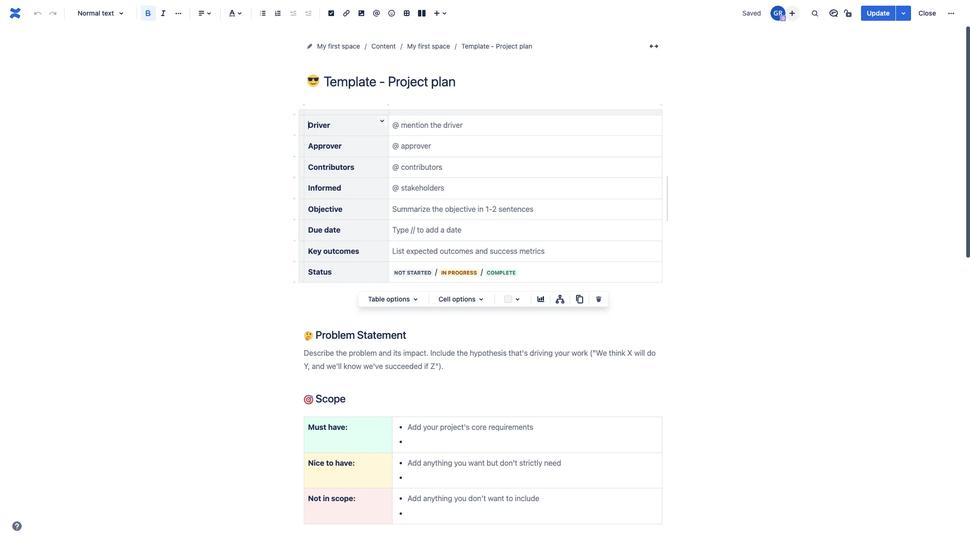Task type: describe. For each thing, give the bounding box(es) containing it.
cell background image
[[512, 294, 524, 305]]

more formatting image
[[173, 8, 184, 19]]

my for 2nd my first space link from left
[[407, 42, 417, 50]]

outdent ⇧tab image
[[288, 8, 299, 19]]

nice to have:
[[308, 459, 355, 467]]

link image
[[341, 8, 352, 19]]

options for table options
[[387, 295, 410, 303]]

not started / in progress / complete
[[394, 268, 516, 276]]

align left image
[[196, 8, 207, 19]]

no restrictions image
[[844, 8, 855, 19]]

plan
[[520, 42, 533, 50]]

nice
[[308, 459, 325, 467]]

table options button
[[363, 294, 425, 305]]

due
[[308, 226, 323, 234]]

options for cell options
[[453, 295, 476, 303]]

approver
[[308, 142, 342, 150]]

find and replace image
[[810, 8, 821, 19]]

invite to edit image
[[787, 7, 799, 19]]

1 vertical spatial have:
[[335, 459, 355, 467]]

key outcomes
[[308, 247, 360, 255]]

redo ⌘⇧z image
[[47, 8, 59, 19]]

1 vertical spatial in
[[323, 495, 330, 503]]

content
[[372, 42, 396, 50]]

layouts image
[[416, 8, 428, 19]]

template - project plan link
[[462, 41, 533, 52]]

date
[[324, 226, 341, 234]]

informed
[[308, 184, 341, 192]]

2 my first space link from the left
[[407, 41, 450, 52]]

update button
[[862, 6, 896, 21]]

bold ⌘b image
[[143, 8, 154, 19]]

:thinking: image
[[304, 331, 314, 341]]

complete
[[487, 270, 516, 276]]

must
[[308, 423, 327, 431]]

copy image
[[574, 294, 585, 305]]

-
[[491, 42, 495, 50]]

greg robinson image
[[771, 6, 786, 21]]

my first space for first my first space link from left
[[317, 42, 360, 50]]

my for first my first space link from left
[[317, 42, 327, 50]]

help image
[[11, 521, 23, 532]]

2 / from the left
[[481, 268, 483, 276]]

table
[[368, 295, 385, 303]]

statement
[[357, 329, 407, 341]]

make page full-width image
[[649, 41, 660, 52]]

cell
[[439, 295, 451, 303]]

cell options button
[[433, 294, 491, 305]]

not in scope:
[[308, 495, 356, 503]]

first for 2nd my first space link from left
[[418, 42, 430, 50]]

scope
[[314, 393, 346, 405]]

space for first my first space link from left
[[342, 42, 360, 50]]

1 / from the left
[[435, 268, 438, 276]]

text
[[102, 9, 114, 17]]

must have:
[[308, 423, 348, 431]]

space for 2nd my first space link from left
[[432, 42, 450, 50]]

action item image
[[326, 8, 337, 19]]

emoji image
[[386, 8, 398, 19]]

problem statement
[[314, 329, 407, 341]]



Task type: vqa. For each thing, say whether or not it's contained in the screenshot.
Bold ⌘B "icon"
yes



Task type: locate. For each thing, give the bounding box(es) containing it.
/ right progress
[[481, 268, 483, 276]]

first for first my first space link from left
[[328, 42, 340, 50]]

outcomes
[[324, 247, 360, 255]]

manage connected data image
[[555, 294, 566, 305]]

due date
[[308, 226, 341, 234]]

bullet list ⌘⇧8 image
[[257, 8, 269, 19]]

have:
[[328, 423, 348, 431], [335, 459, 355, 467]]

remove image
[[593, 294, 605, 305]]

0 horizontal spatial options
[[387, 295, 410, 303]]

1 horizontal spatial in
[[441, 270, 447, 276]]

numbered list ⌘⇧7 image
[[272, 8, 284, 19]]

/ right started
[[435, 268, 438, 276]]

my first space link down the layouts icon
[[407, 41, 450, 52]]

1 my first space from the left
[[317, 42, 360, 50]]

my first space link right move this page image
[[317, 41, 360, 52]]

update
[[867, 9, 890, 17]]

first down the layouts icon
[[418, 42, 430, 50]]

:dart: image
[[304, 395, 314, 405], [304, 395, 314, 405]]

have: right the to
[[335, 459, 355, 467]]

:thinking: image
[[304, 331, 314, 341]]

to
[[326, 459, 334, 467]]

confluence image
[[8, 6, 23, 21]]

1 my first space link from the left
[[317, 41, 360, 52]]

2 options from the left
[[453, 295, 476, 303]]

normal text
[[78, 9, 114, 17]]

confluence image
[[8, 6, 23, 21]]

problem
[[316, 329, 355, 341]]

scope:
[[331, 495, 356, 503]]

0 horizontal spatial /
[[435, 268, 438, 276]]

in inside not started / in progress / complete
[[441, 270, 447, 276]]

chart image
[[535, 294, 547, 305]]

in
[[441, 270, 447, 276], [323, 495, 330, 503]]

Give this page a title text field
[[324, 74, 663, 89]]

expand dropdown menu image
[[476, 294, 487, 305]]

options right table
[[387, 295, 410, 303]]

more image
[[946, 8, 958, 19]]

italic ⌘i image
[[158, 8, 169, 19]]

1 horizontal spatial my first space
[[407, 42, 450, 50]]

space
[[342, 42, 360, 50], [432, 42, 450, 50]]

2 my first space from the left
[[407, 42, 450, 50]]

close
[[919, 9, 937, 17]]

options inside cell options popup button
[[453, 295, 476, 303]]

options right cell in the bottom of the page
[[453, 295, 476, 303]]

objective
[[308, 205, 343, 213]]

template
[[462, 42, 490, 50]]

1 horizontal spatial space
[[432, 42, 450, 50]]

1 space from the left
[[342, 42, 360, 50]]

my first space right move this page image
[[317, 42, 360, 50]]

options inside table options popup button
[[387, 295, 410, 303]]

space left template
[[432, 42, 450, 50]]

1 horizontal spatial my
[[407, 42, 417, 50]]

my right the content
[[407, 42, 417, 50]]

0 horizontal spatial my first space
[[317, 42, 360, 50]]

options
[[387, 295, 410, 303], [453, 295, 476, 303]]

move this page image
[[306, 42, 314, 50]]

table options
[[368, 295, 410, 303]]

in right not on the bottom left of the page
[[323, 495, 330, 503]]

0 horizontal spatial first
[[328, 42, 340, 50]]

0 horizontal spatial space
[[342, 42, 360, 50]]

saved
[[743, 9, 762, 17]]

1 my from the left
[[317, 42, 327, 50]]

indent tab image
[[303, 8, 314, 19]]

/
[[435, 268, 438, 276], [481, 268, 483, 276]]

status
[[308, 268, 332, 276]]

:sunglasses: image
[[307, 75, 320, 87], [307, 75, 320, 87]]

key
[[308, 247, 322, 255]]

mention image
[[371, 8, 382, 19]]

table image
[[401, 8, 413, 19]]

1 horizontal spatial /
[[481, 268, 483, 276]]

have: right must
[[328, 423, 348, 431]]

0 vertical spatial in
[[441, 270, 447, 276]]

my first space for 2nd my first space link from left
[[407, 42, 450, 50]]

progress
[[448, 270, 477, 276]]

my first space down the layouts icon
[[407, 42, 450, 50]]

1 first from the left
[[328, 42, 340, 50]]

template - project plan
[[462, 42, 533, 50]]

1 horizontal spatial first
[[418, 42, 430, 50]]

contributors
[[308, 163, 355, 171]]

2 space from the left
[[432, 42, 450, 50]]

add image, video, or file image
[[356, 8, 367, 19]]

my right move this page image
[[317, 42, 327, 50]]

in left progress
[[441, 270, 447, 276]]

1 horizontal spatial options
[[453, 295, 476, 303]]

project
[[496, 42, 518, 50]]

0 horizontal spatial my
[[317, 42, 327, 50]]

Main content area, start typing to enter text. text field
[[298, 103, 670, 545]]

0 horizontal spatial in
[[323, 495, 330, 503]]

1 options from the left
[[387, 295, 410, 303]]

content link
[[372, 41, 396, 52]]

my
[[317, 42, 327, 50], [407, 42, 417, 50]]

first
[[328, 42, 340, 50], [418, 42, 430, 50]]

not
[[394, 270, 406, 276]]

0 vertical spatial have:
[[328, 423, 348, 431]]

comment icon image
[[829, 8, 840, 19]]

first right move this page image
[[328, 42, 340, 50]]

close button
[[913, 6, 942, 21]]

not
[[308, 495, 321, 503]]

undo ⌘z image
[[32, 8, 43, 19]]

2 my from the left
[[407, 42, 417, 50]]

my first space
[[317, 42, 360, 50], [407, 42, 450, 50]]

expand dropdown menu image
[[410, 294, 421, 305]]

1 horizontal spatial my first space link
[[407, 41, 450, 52]]

2 first from the left
[[418, 42, 430, 50]]

space left the content
[[342, 42, 360, 50]]

normal
[[78, 9, 100, 17]]

0 horizontal spatial my first space link
[[317, 41, 360, 52]]

normal text button
[[68, 3, 133, 24]]

adjust update settings image
[[898, 8, 910, 19]]

my first space link
[[317, 41, 360, 52], [407, 41, 450, 52]]

driver
[[308, 121, 330, 129]]

started
[[407, 270, 432, 276]]

cell options
[[439, 295, 476, 303]]



